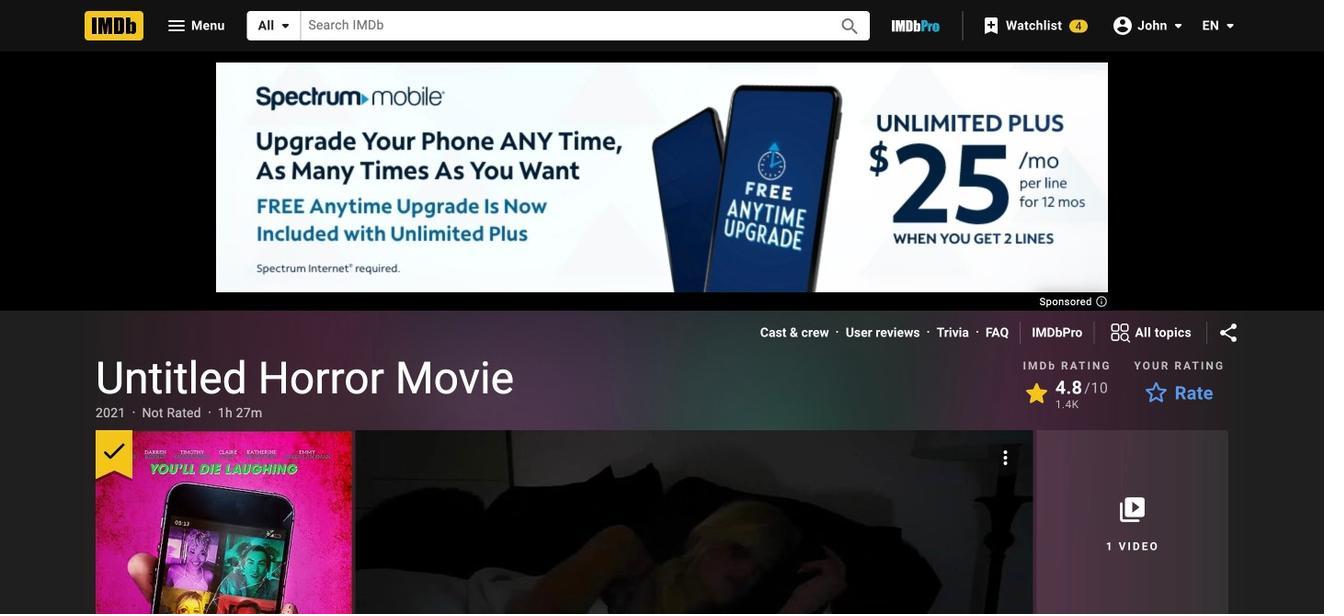 Task type: locate. For each thing, give the bounding box(es) containing it.
None field
[[301, 11, 819, 40]]

arrow drop down image
[[1168, 14, 1190, 37], [274, 15, 297, 37], [1220, 15, 1242, 37]]

None search field
[[247, 11, 870, 40]]

menu image
[[166, 15, 188, 37]]

2 horizontal spatial arrow drop down image
[[1220, 15, 1242, 37]]

group
[[355, 430, 1034, 615], [96, 431, 352, 615]]

watch official trailer element
[[355, 431, 1034, 615], [355, 431, 1034, 615]]

categories image
[[1110, 322, 1132, 344]]

0 horizontal spatial arrow drop down image
[[274, 15, 297, 37]]



Task type: vqa. For each thing, say whether or not it's contained in the screenshot.
Account Circle icon
yes



Task type: describe. For each thing, give the bounding box(es) containing it.
0 horizontal spatial group
[[96, 431, 352, 615]]

video autoplay preference image
[[995, 447, 1017, 469]]

share on social media image
[[1218, 322, 1240, 344]]

Search IMDb text field
[[301, 11, 819, 40]]

watch official trailer image
[[355, 430, 1034, 615]]

home image
[[85, 11, 144, 40]]

claire holt, nick simon, katherine mcnamara, luke baines, timothy granaderos, darren barnet, and emmy raver-lampman in untitled horror movie (2021) image
[[96, 432, 352, 615]]

account circle image
[[1112, 14, 1134, 37]]

1 horizontal spatial group
[[355, 430, 1034, 615]]

submit search image
[[839, 16, 861, 38]]

watchlist image
[[981, 15, 1003, 37]]

1 horizontal spatial arrow drop down image
[[1168, 14, 1190, 37]]



